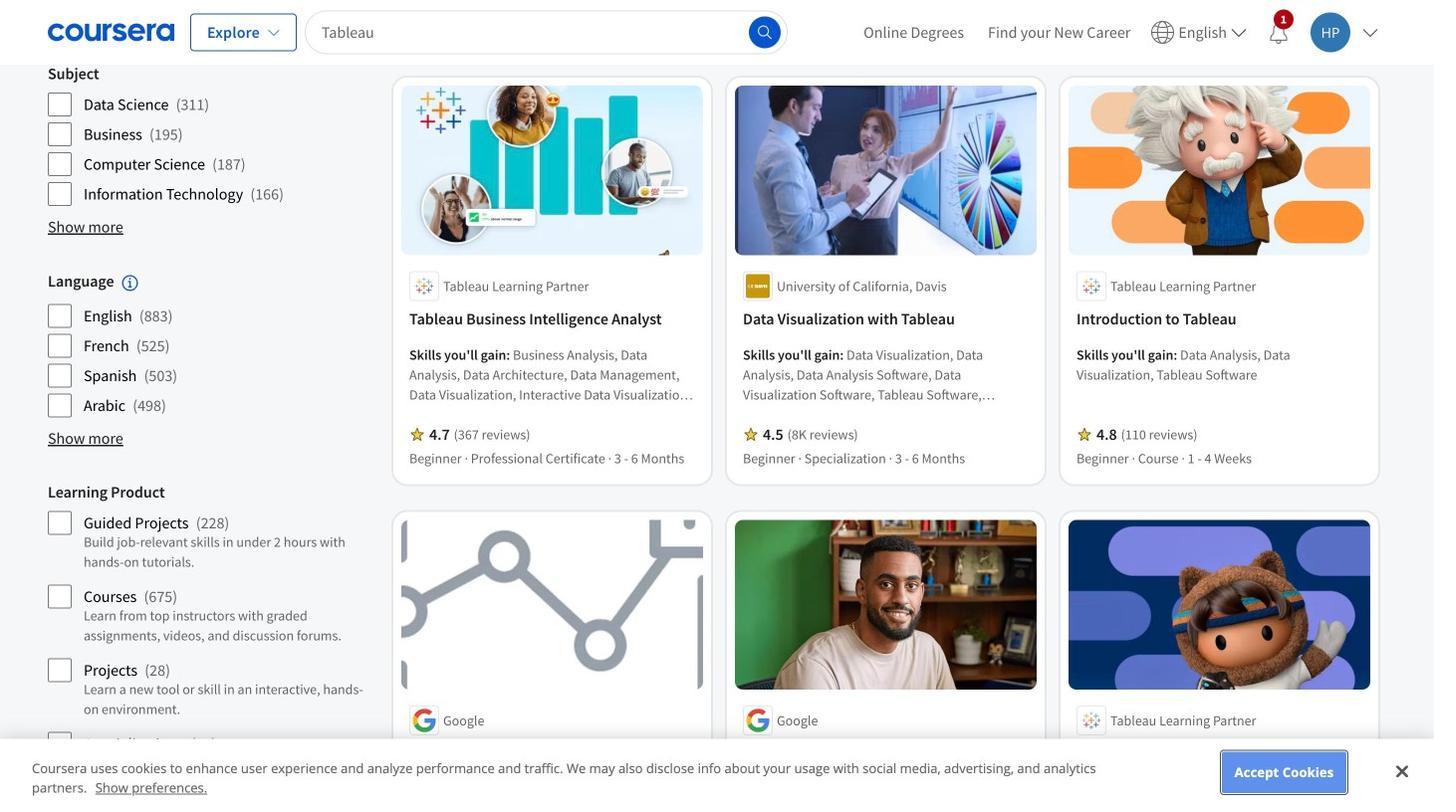 Task type: locate. For each thing, give the bounding box(es) containing it.
help center image
[[1382, 758, 1406, 782]]

information about this filter group image
[[122, 275, 138, 291]]

group
[[48, 64, 373, 207], [48, 271, 373, 419], [48, 482, 373, 810]]

(4.8 stars) element
[[1097, 425, 1117, 445]]

2 vertical spatial group
[[48, 482, 373, 810]]

(4.7 stars) element
[[429, 425, 450, 445]]

0 vertical spatial group
[[48, 64, 373, 207]]

1 vertical spatial group
[[48, 271, 373, 419]]

None search field
[[305, 10, 788, 54]]

3 group from the top
[[48, 482, 373, 810]]



Task type: vqa. For each thing, say whether or not it's contained in the screenshot.
Privacy Alert Dialog
yes



Task type: describe. For each thing, give the bounding box(es) containing it.
coursera image
[[48, 16, 174, 48]]

privacy alert dialog
[[0, 739, 1434, 810]]

1 group from the top
[[48, 64, 373, 207]]

2 group from the top
[[48, 271, 373, 419]]

(4.5 stars) element
[[763, 425, 784, 445]]

What do you want to learn? text field
[[305, 10, 788, 54]]



